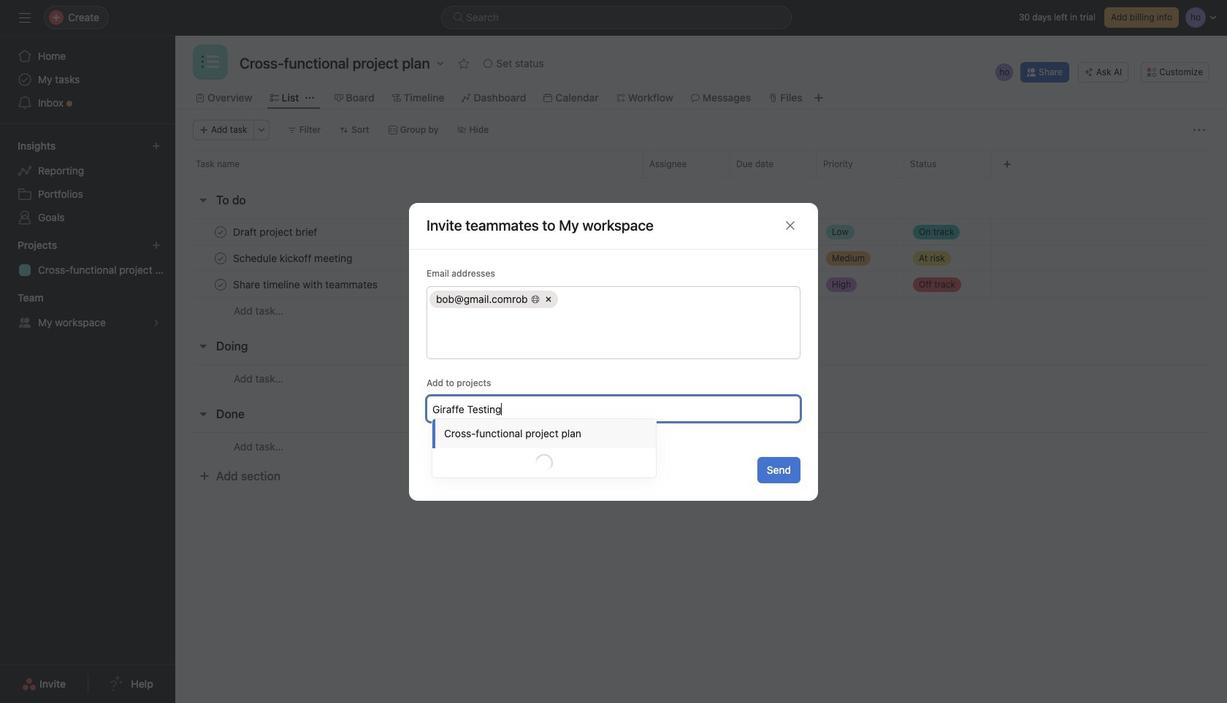 Task type: describe. For each thing, give the bounding box(es) containing it.
mark complete image for mark complete checkbox in the share timeline with teammates cell
[[212, 276, 230, 293]]

add to starred image
[[458, 58, 470, 69]]

projects element
[[0, 232, 175, 285]]

hide sidebar image
[[19, 12, 31, 23]]

add field image
[[1004, 160, 1012, 169]]

task name text field for mark complete checkbox in the draft project brief cell
[[230, 225, 322, 239]]

global element
[[0, 36, 175, 124]]

mark complete checkbox for draft project brief cell
[[212, 223, 230, 241]]

mark complete checkbox for schedule kickoff meeting cell
[[212, 250, 230, 267]]

share timeline with teammates cell
[[175, 271, 643, 298]]

mark complete image for mark complete checkbox inside the schedule kickoff meeting cell
[[212, 250, 230, 267]]

insights element
[[0, 133, 175, 232]]

Enter one or more projects text field
[[433, 400, 793, 418]]

Task name text field
[[230, 277, 382, 292]]

close this dialog image
[[785, 220, 797, 232]]

header to do tree grid
[[175, 219, 1228, 325]]

2 collapse task list for this group image from the top
[[197, 409, 209, 420]]



Task type: vqa. For each thing, say whether or not it's contained in the screenshot.
'toolbar' at left bottom
no



Task type: locate. For each thing, give the bounding box(es) containing it.
row
[[175, 151, 1228, 178], [193, 177, 1210, 178], [175, 219, 1228, 246], [175, 245, 1228, 272], [175, 271, 1228, 298], [428, 287, 800, 312], [175, 297, 1228, 325], [175, 365, 1228, 393], [175, 433, 1228, 460]]

1 cell from the left
[[430, 291, 558, 308]]

1 mark complete checkbox from the top
[[212, 223, 230, 241]]

collapse task list for this group image
[[197, 194, 209, 206]]

0 vertical spatial collapse task list for this group image
[[197, 341, 209, 352]]

1 mark complete image from the top
[[212, 250, 230, 267]]

mark complete image
[[212, 223, 230, 241]]

mark complete image inside schedule kickoff meeting cell
[[212, 250, 230, 267]]

collapse task list for this group image
[[197, 341, 209, 352], [197, 409, 209, 420]]

schedule kickoff meeting cell
[[175, 245, 643, 272]]

1 task name text field from the top
[[230, 225, 322, 239]]

1 vertical spatial mark complete image
[[212, 276, 230, 293]]

mark complete checkbox inside draft project brief cell
[[212, 223, 230, 241]]

teams element
[[0, 285, 175, 338]]

cell
[[430, 291, 558, 308], [560, 291, 796, 308]]

mark complete image
[[212, 250, 230, 267], [212, 276, 230, 293]]

task name text field up task name text box
[[230, 251, 357, 266]]

task name text field inside schedule kickoff meeting cell
[[230, 251, 357, 266]]

3 mark complete checkbox from the top
[[212, 276, 230, 293]]

2 mark complete checkbox from the top
[[212, 250, 230, 267]]

mark complete image inside share timeline with teammates cell
[[212, 276, 230, 293]]

list image
[[202, 53, 219, 71]]

Mark complete checkbox
[[212, 223, 230, 241], [212, 250, 230, 267], [212, 276, 230, 293]]

2 vertical spatial mark complete checkbox
[[212, 276, 230, 293]]

2 task name text field from the top
[[230, 251, 357, 266]]

0 vertical spatial mark complete image
[[212, 250, 230, 267]]

2 mark complete image from the top
[[212, 276, 230, 293]]

task name text field for mark complete checkbox inside the schedule kickoff meeting cell
[[230, 251, 357, 266]]

2 cell from the left
[[560, 291, 796, 308]]

mark complete checkbox for share timeline with teammates cell on the top of page
[[212, 276, 230, 293]]

mark complete checkbox inside schedule kickoff meeting cell
[[212, 250, 230, 267]]

mark complete checkbox inside share timeline with teammates cell
[[212, 276, 230, 293]]

0 vertical spatial mark complete checkbox
[[212, 223, 230, 241]]

list box
[[441, 6, 792, 29]]

1 vertical spatial mark complete checkbox
[[212, 250, 230, 267]]

draft project brief cell
[[175, 219, 643, 246]]

Task name text field
[[230, 225, 322, 239], [230, 251, 357, 266]]

1 vertical spatial task name text field
[[230, 251, 357, 266]]

1 collapse task list for this group image from the top
[[197, 341, 209, 352]]

1 vertical spatial collapse task list for this group image
[[197, 409, 209, 420]]

dialog
[[409, 203, 819, 501]]

0 horizontal spatial cell
[[430, 291, 558, 308]]

task name text field right mark complete icon on the left top of page
[[230, 225, 322, 239]]

0 vertical spatial task name text field
[[230, 225, 322, 239]]

task name text field inside draft project brief cell
[[230, 225, 322, 239]]

1 horizontal spatial cell
[[560, 291, 796, 308]]



